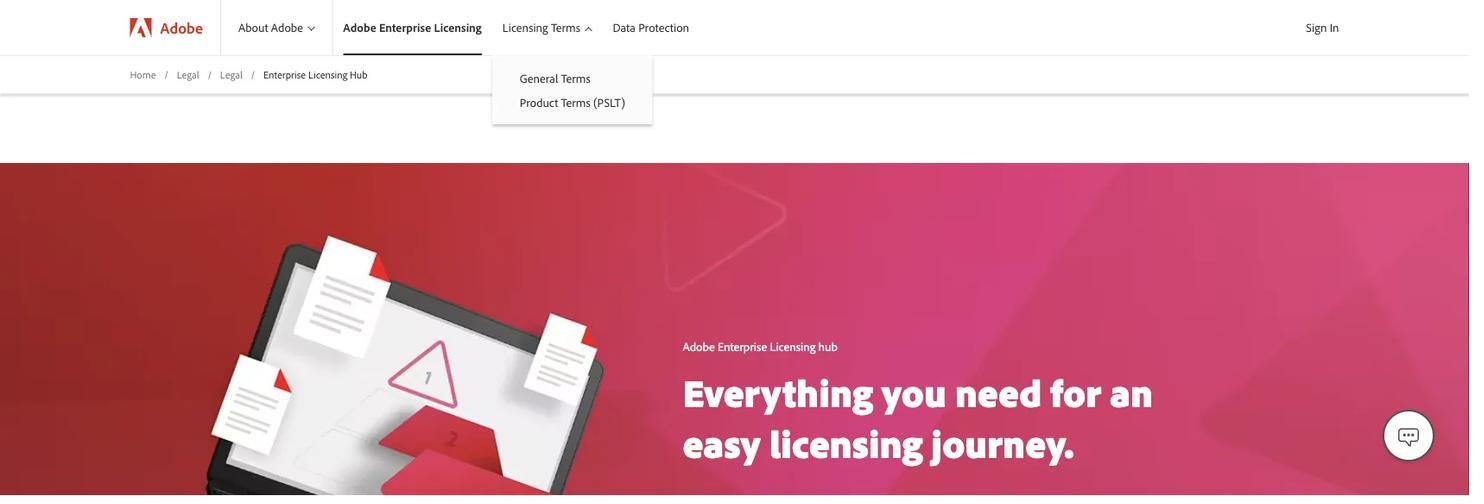 Task type: locate. For each thing, give the bounding box(es) containing it.
terms inside "popup button"
[[551, 20, 581, 35]]

adobe inside adobe enterprise licensing link
[[343, 20, 376, 35]]

enterprise licensing hub
[[264, 68, 368, 81]]

legal for 2nd legal link from right
[[177, 68, 199, 81]]

1 horizontal spatial legal
[[220, 68, 243, 81]]

terms for licensing
[[551, 20, 581, 35]]

1 horizontal spatial legal link
[[220, 67, 243, 82]]

about adobe
[[238, 20, 303, 35]]

sign in button
[[1303, 13, 1343, 42]]

licensing
[[770, 419, 923, 468]]

product terms (pslt) link
[[492, 90, 653, 114]]

0 horizontal spatial legal
[[177, 68, 199, 81]]

about adobe button
[[221, 0, 332, 55]]

terms up general terms link
[[551, 20, 581, 35]]

legal link down about
[[220, 67, 243, 82]]

0 vertical spatial terms
[[551, 20, 581, 35]]

hub
[[350, 68, 368, 81]]

for
[[1051, 368, 1101, 418]]

group
[[492, 55, 653, 125]]

adobe inside adobe link
[[160, 18, 203, 37]]

legal right home
[[177, 68, 199, 81]]

1 vertical spatial terms
[[561, 71, 591, 86]]

terms down general terms link
[[561, 95, 591, 110]]

(pslt)
[[594, 95, 625, 110]]

in
[[1330, 20, 1340, 35]]

licensing
[[434, 20, 482, 35], [503, 20, 548, 35], [308, 68, 348, 81], [770, 339, 816, 354]]

2 vertical spatial enterprise
[[718, 339, 767, 354]]

legal link
[[177, 67, 199, 82], [220, 67, 243, 82]]

1 horizontal spatial enterprise
[[379, 20, 431, 35]]

everything
[[683, 368, 873, 418]]

1 vertical spatial enterprise
[[264, 68, 306, 81]]

2 legal from the left
[[220, 68, 243, 81]]

data protection
[[613, 20, 690, 35]]

licensing up general
[[503, 20, 548, 35]]

about
[[238, 20, 268, 35]]

protection
[[639, 20, 690, 35]]

an
[[1110, 368, 1154, 418]]

terms up product terms (pslt)
[[561, 71, 591, 86]]

need
[[955, 368, 1042, 418]]

adobe
[[160, 18, 203, 37], [271, 20, 303, 35], [343, 20, 376, 35], [683, 339, 715, 354]]

adobe inside about adobe popup button
[[271, 20, 303, 35]]

2 legal link from the left
[[220, 67, 243, 82]]

1 legal link from the left
[[177, 67, 199, 82]]

0 horizontal spatial enterprise
[[264, 68, 306, 81]]

0 vertical spatial enterprise
[[379, 20, 431, 35]]

adobe enterprise licensing link
[[333, 0, 492, 55]]

enterprise
[[379, 20, 431, 35], [264, 68, 306, 81], [718, 339, 767, 354]]

easy
[[683, 419, 761, 468]]

1 legal from the left
[[177, 68, 199, 81]]

legal down about
[[220, 68, 243, 81]]

terms
[[551, 20, 581, 35], [561, 71, 591, 86], [561, 95, 591, 110]]

2 vertical spatial terms
[[561, 95, 591, 110]]

legal link right home link
[[177, 67, 199, 82]]

terms for product
[[561, 95, 591, 110]]

general terms link
[[492, 67, 653, 90]]

legal
[[177, 68, 199, 81], [220, 68, 243, 81]]

0 horizontal spatial legal link
[[177, 67, 199, 82]]

licensing left licensing terms
[[434, 20, 482, 35]]

licensing terms
[[503, 20, 581, 35]]

licensing left hub at the bottom right of page
[[770, 339, 816, 354]]

2 horizontal spatial enterprise
[[718, 339, 767, 354]]



Task type: vqa. For each thing, say whether or not it's contained in the screenshot.
1st Legal link from the left
yes



Task type: describe. For each thing, give the bounding box(es) containing it.
product
[[520, 95, 558, 110]]

adobe for adobe
[[160, 18, 203, 37]]

general
[[520, 71, 558, 86]]

licensing terms button
[[492, 0, 603, 55]]

hub
[[819, 339, 838, 354]]

adobe enterprise licensing hub
[[683, 339, 838, 354]]

adobe for adobe enterprise licensing hub
[[683, 339, 715, 354]]

licensing inside "popup button"
[[503, 20, 548, 35]]

home link
[[130, 67, 156, 82]]

home
[[130, 68, 156, 81]]

licensing left the hub
[[308, 68, 348, 81]]

enterprise for adobe enterprise licensing
[[379, 20, 431, 35]]

group containing general terms
[[492, 55, 653, 125]]

general terms
[[520, 71, 591, 86]]

product terms (pslt)
[[520, 95, 625, 110]]

sign in
[[1307, 20, 1340, 35]]

adobe link
[[113, 0, 220, 55]]

legal for first legal link from right
[[220, 68, 243, 81]]

adobe enterprise licensing
[[343, 20, 482, 35]]

everything you need for an easy licensing journey.
[[683, 368, 1154, 468]]

journey.
[[932, 419, 1075, 468]]

you
[[882, 368, 947, 418]]

data
[[613, 20, 636, 35]]

sign
[[1307, 20, 1327, 35]]

enterprise for adobe enterprise licensing hub
[[718, 339, 767, 354]]

terms for general
[[561, 71, 591, 86]]

data protection link
[[603, 0, 700, 55]]

adobe for adobe enterprise licensing
[[343, 20, 376, 35]]



